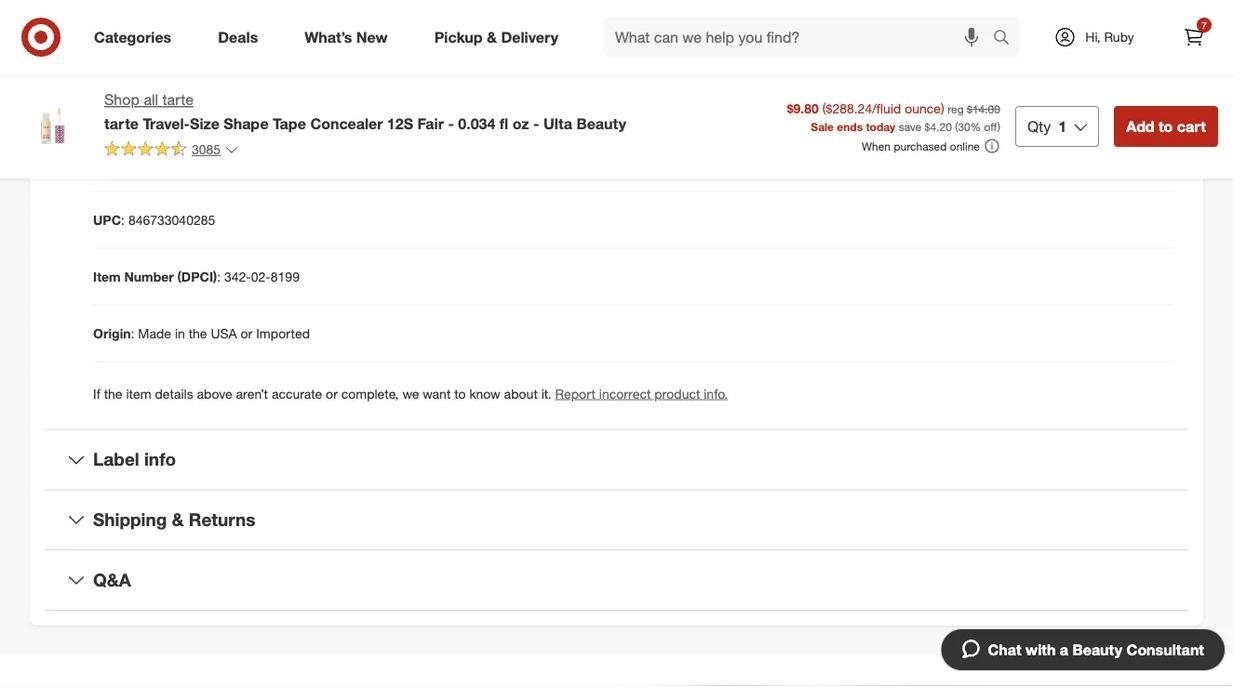 Task type: describe. For each thing, give the bounding box(es) containing it.
add to cart button
[[1114, 106, 1218, 147]]

$14.00
[[967, 102, 1000, 116]]

hi, ruby
[[1085, 29, 1134, 45]]

chat with a beauty consultant button
[[940, 629, 1226, 672]]

(us)
[[216, 99, 241, 115]]

fair
[[417, 114, 444, 132]]

shop
[[104, 91, 140, 109]]

pickup & delivery link
[[418, 17, 582, 58]]

1 vertical spatial the
[[104, 386, 122, 402]]

details
[[155, 386, 193, 402]]

ulta
[[544, 114, 572, 132]]

pickup & delivery
[[434, 28, 558, 46]]

sale
[[811, 120, 834, 133]]

what's new
[[305, 28, 388, 46]]

& for pickup
[[487, 28, 497, 46]]

1 - from the left
[[448, 114, 454, 132]]

2 - from the left
[[533, 114, 539, 132]]

chat with a beauty consultant
[[988, 641, 1204, 659]]

qty 1
[[1027, 117, 1067, 135]]

we
[[402, 386, 419, 402]]

ends
[[837, 120, 863, 133]]

add
[[1126, 117, 1155, 135]]

search
[[985, 30, 1029, 48]]

concealing,
[[199, 42, 268, 58]]

origin
[[93, 326, 131, 342]]

0 vertical spatial or
[[241, 326, 252, 342]]

weight:
[[118, 99, 163, 115]]

new
[[356, 28, 388, 46]]

info
[[144, 450, 176, 471]]

in
[[175, 326, 185, 342]]

8199
[[271, 269, 300, 285]]

oz inside shop all tarte tarte travel-size shape tape concealer 12s fair - 0.034 fl oz - ulta beauty
[[513, 114, 529, 132]]

.03
[[167, 99, 185, 115]]

net
[[93, 99, 115, 115]]

846733040285
[[128, 212, 215, 228]]

0 horizontal spatial oz
[[199, 99, 213, 115]]

usa
[[211, 326, 237, 342]]

chat
[[988, 641, 1022, 659]]

hi,
[[1085, 29, 1101, 45]]

accurate
[[272, 386, 322, 402]]

off
[[984, 120, 997, 133]]

3085
[[192, 141, 221, 158]]

add to cart
[[1126, 117, 1206, 135]]

: left 342-
[[217, 269, 221, 285]]

imported
[[256, 326, 310, 342]]

number
[[124, 269, 174, 285]]

info.
[[704, 386, 728, 402]]

upc
[[93, 212, 121, 228]]

cart
[[1177, 117, 1206, 135]]

search button
[[985, 17, 1029, 61]]

purpose:
[[140, 42, 196, 58]]

made
[[138, 326, 171, 342]]

beauty inside chat with a beauty consultant button
[[1073, 641, 1123, 659]]

82608891
[[131, 155, 189, 172]]

all
[[144, 91, 158, 109]]

/fluid
[[872, 100, 901, 116]]

$9.80 ( $288.24 /fluid ounce ) reg $14.00 sale ends today save $ 4.20 ( 30 % off )
[[787, 100, 1000, 133]]

ruby
[[1104, 29, 1134, 45]]

when purchased online
[[862, 139, 980, 153]]

if the item details above aren't accurate or complete, we want to know about it. report incorrect product info.
[[93, 386, 728, 402]]

qty
[[1027, 117, 1051, 135]]

if
[[93, 386, 100, 402]]

pickup
[[434, 28, 483, 46]]

0 vertical spatial )
[[941, 100, 944, 116]]

origin : made in the usa or imported
[[93, 326, 310, 342]]

to inside button
[[1159, 117, 1173, 135]]

ounce
[[905, 100, 941, 116]]

image of tarte travel-size shape tape concealer 12s fair - 0.034 fl oz - ulta beauty image
[[15, 89, 89, 164]]

30
[[958, 120, 970, 133]]

$9.80
[[787, 100, 819, 116]]

when
[[862, 139, 891, 153]]

returns
[[189, 510, 255, 531]]

q&a button
[[45, 551, 1188, 611]]

online
[[950, 139, 980, 153]]

1 horizontal spatial tarte
[[162, 91, 194, 109]]

about
[[504, 386, 538, 402]]

item
[[93, 269, 121, 285]]



Task type: locate. For each thing, give the bounding box(es) containing it.
- right the fair
[[448, 114, 454, 132]]

- left ulta
[[533, 114, 539, 132]]

: for 846733040285
[[121, 212, 125, 228]]

label info button
[[45, 431, 1188, 490]]

complete,
[[341, 386, 399, 402]]

shipping & returns
[[93, 510, 255, 531]]

reduction
[[413, 42, 473, 58]]

oz left ulta
[[513, 114, 529, 132]]

: left the made
[[131, 326, 134, 342]]

incorrect
[[599, 386, 651, 402]]

&
[[487, 28, 497, 46], [172, 510, 184, 531]]

0 horizontal spatial the
[[104, 386, 122, 402]]

1 vertical spatial tarte
[[104, 114, 139, 132]]

0 vertical spatial beauty
[[93, 42, 137, 58]]

0 horizontal spatial -
[[448, 114, 454, 132]]

a
[[1060, 641, 1068, 659]]

net weight: .03 fl oz (us)
[[93, 99, 241, 115]]

12s
[[387, 114, 413, 132]]

1 vertical spatial (
[[955, 120, 958, 133]]

0 horizontal spatial tarte
[[104, 114, 139, 132]]

or right usa
[[241, 326, 252, 342]]

beauty right a
[[1073, 641, 1123, 659]]

what's new link
[[289, 17, 411, 58]]

& inside the shipping & returns 'dropdown button'
[[172, 510, 184, 531]]

0 vertical spatial tarte
[[162, 91, 194, 109]]

0 vertical spatial the
[[189, 326, 207, 342]]

) left the reg at the top right of the page
[[941, 100, 944, 116]]

concealer
[[310, 114, 383, 132]]

travel-
[[143, 114, 190, 132]]

tarte up travel-
[[162, 91, 194, 109]]

4.20
[[930, 120, 952, 133]]

0 horizontal spatial &
[[172, 510, 184, 531]]

0 horizontal spatial to
[[454, 386, 466, 402]]

dark
[[345, 42, 373, 58]]

brightening,
[[272, 42, 342, 58]]

oz
[[199, 99, 213, 115], [513, 114, 529, 132]]

fl right the .03
[[189, 99, 195, 115]]

1 vertical spatial to
[[454, 386, 466, 402]]

to right want
[[454, 386, 466, 402]]

the
[[189, 326, 207, 342], [104, 386, 122, 402]]

2 horizontal spatial beauty
[[1073, 641, 1123, 659]]

& inside pickup & delivery link
[[487, 28, 497, 46]]

fl right "0.034"
[[500, 114, 508, 132]]

oz left (us)
[[199, 99, 213, 115]]

categories
[[94, 28, 171, 46]]

save
[[899, 120, 922, 133]]

: left 846733040285
[[121, 212, 125, 228]]

item number (dpci) : 342-02-8199
[[93, 269, 300, 285]]

the right in
[[189, 326, 207, 342]]

:
[[124, 155, 127, 172], [121, 212, 125, 228], [217, 269, 221, 285], [131, 326, 134, 342]]

with
[[1026, 641, 1056, 659]]

: left 82608891
[[124, 155, 127, 172]]

or right accurate
[[326, 386, 338, 402]]

-
[[448, 114, 454, 132], [533, 114, 539, 132]]

tarte
[[162, 91, 194, 109], [104, 114, 139, 132]]

tcin
[[93, 155, 124, 172]]

1 horizontal spatial oz
[[513, 114, 529, 132]]

342-
[[224, 269, 251, 285]]

tarte down shop
[[104, 114, 139, 132]]

0 horizontal spatial )
[[941, 100, 944, 116]]

upc : 846733040285
[[93, 212, 215, 228]]

or
[[241, 326, 252, 342], [326, 386, 338, 402]]

(
[[822, 100, 826, 116], [955, 120, 958, 133]]

it.
[[541, 386, 552, 402]]

0 vertical spatial (
[[822, 100, 826, 116]]

what's
[[305, 28, 352, 46]]

& right pickup
[[487, 28, 497, 46]]

1 horizontal spatial fl
[[500, 114, 508, 132]]

categories link
[[78, 17, 195, 58]]

1 horizontal spatial the
[[189, 326, 207, 342]]

: for 82608891
[[124, 155, 127, 172]]

fl
[[189, 99, 195, 115], [500, 114, 508, 132]]

reg
[[948, 102, 964, 116]]

consultant
[[1127, 641, 1204, 659]]

to
[[1159, 117, 1173, 135], [454, 386, 466, 402]]

1 vertical spatial &
[[172, 510, 184, 531]]

1
[[1058, 117, 1067, 135]]

& for shipping
[[172, 510, 184, 531]]

circle
[[376, 42, 410, 58]]

$288.24
[[826, 100, 872, 116]]

1 horizontal spatial (
[[955, 120, 958, 133]]

fl inside shop all tarte tarte travel-size shape tape concealer 12s fair - 0.034 fl oz - ulta beauty
[[500, 114, 508, 132]]

shop all tarte tarte travel-size shape tape concealer 12s fair - 0.034 fl oz - ulta beauty
[[104, 91, 626, 132]]

beauty inside shop all tarte tarte travel-size shape tape concealer 12s fair - 0.034 fl oz - ulta beauty
[[576, 114, 626, 132]]

0 horizontal spatial beauty
[[93, 42, 137, 58]]

product
[[655, 386, 700, 402]]

want
[[423, 386, 451, 402]]

) right %
[[997, 120, 1000, 133]]

purchased
[[894, 139, 947, 153]]

beauty right ulta
[[576, 114, 626, 132]]

(dpci)
[[177, 269, 217, 285]]

7
[[1202, 19, 1207, 31]]

know
[[469, 386, 500, 402]]

3085 link
[[104, 140, 239, 162]]

1 horizontal spatial &
[[487, 28, 497, 46]]

above
[[197, 386, 232, 402]]

item
[[126, 386, 151, 402]]

( right 4.20
[[955, 120, 958, 133]]

: for made
[[131, 326, 134, 342]]

beauty up shop
[[93, 42, 137, 58]]

1 horizontal spatial beauty
[[576, 114, 626, 132]]

aren't
[[236, 386, 268, 402]]

1 horizontal spatial -
[[533, 114, 539, 132]]

shape
[[224, 114, 269, 132]]

report
[[555, 386, 596, 402]]

( up 'sale'
[[822, 100, 826, 116]]

report incorrect product info. button
[[555, 385, 728, 404]]

& left returns
[[172, 510, 184, 531]]

1 horizontal spatial or
[[326, 386, 338, 402]]

0 horizontal spatial fl
[[189, 99, 195, 115]]

size
[[190, 114, 219, 132]]

deals
[[218, 28, 258, 46]]

label info
[[93, 450, 176, 471]]

shipping & returns button
[[45, 491, 1188, 551]]

0 vertical spatial to
[[1159, 117, 1173, 135]]

1 vertical spatial )
[[997, 120, 1000, 133]]

$
[[925, 120, 930, 133]]

the right 'if'
[[104, 386, 122, 402]]

1 horizontal spatial to
[[1159, 117, 1173, 135]]

1 vertical spatial or
[[326, 386, 338, 402]]

q&a
[[93, 570, 131, 591]]

tcin : 82608891
[[93, 155, 189, 172]]

deals link
[[202, 17, 281, 58]]

)
[[941, 100, 944, 116], [997, 120, 1000, 133]]

0 horizontal spatial (
[[822, 100, 826, 116]]

0 horizontal spatial or
[[241, 326, 252, 342]]

0 vertical spatial &
[[487, 28, 497, 46]]

shipping
[[93, 510, 167, 531]]

delivery
[[501, 28, 558, 46]]

1 vertical spatial beauty
[[576, 114, 626, 132]]

tape
[[273, 114, 306, 132]]

%
[[970, 120, 981, 133]]

label
[[93, 450, 139, 471]]

What can we help you find? suggestions appear below search field
[[604, 17, 998, 58]]

to right add
[[1159, 117, 1173, 135]]

1 horizontal spatial )
[[997, 120, 1000, 133]]

2 vertical spatial beauty
[[1073, 641, 1123, 659]]



Task type: vqa. For each thing, say whether or not it's contained in the screenshot.
LABEL
yes



